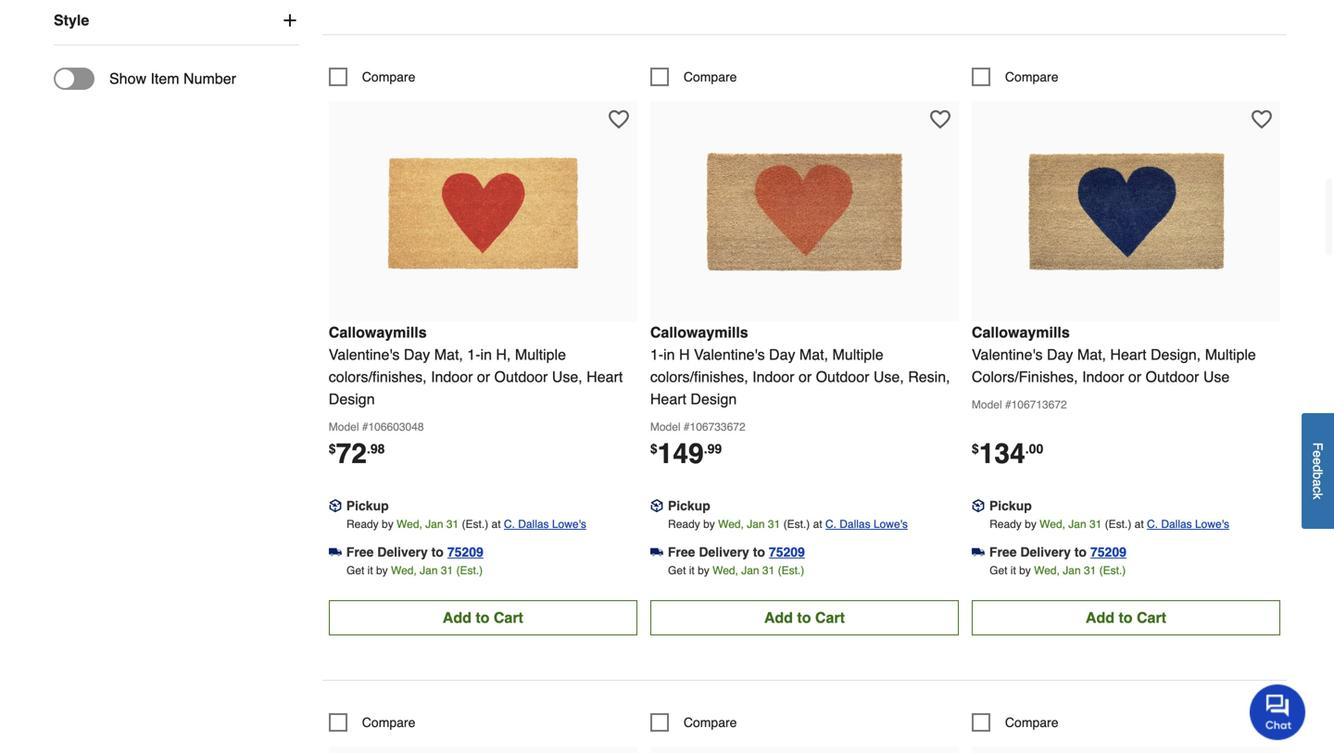 Task type: locate. For each thing, give the bounding box(es) containing it.
0 horizontal spatial 75209
[[447, 545, 484, 560]]

1 horizontal spatial add to cart
[[764, 609, 845, 626]]

2 horizontal spatial model
[[972, 398, 1002, 411]]

1 horizontal spatial pickup image
[[972, 500, 985, 513]]

get it by wed, jan 31 (est.)
[[347, 564, 483, 577], [668, 564, 805, 577], [990, 564, 1126, 577]]

2 horizontal spatial indoor
[[1082, 368, 1124, 385]]

ready down actual price $134.00 element
[[990, 518, 1022, 531]]

design up model # 106603048
[[329, 390, 375, 408]]

1 $ from the left
[[329, 441, 336, 456]]

1 horizontal spatial outdoor
[[816, 368, 870, 385]]

2 or from the left
[[799, 368, 812, 385]]

0 horizontal spatial in
[[480, 346, 492, 363]]

at
[[492, 518, 501, 531], [813, 518, 822, 531], [1135, 518, 1144, 531]]

ready by wed, jan 31 (est.) at c. dallas lowe's
[[347, 518, 586, 531], [668, 518, 908, 531], [990, 518, 1230, 531]]

1 horizontal spatial design
[[691, 390, 737, 408]]

2 horizontal spatial c.
[[1147, 518, 1158, 531]]

use, inside callowaymills 1-in h valentine's day mat, multiple colors/finishes, indoor or outdoor use, resin, heart design
[[874, 368, 904, 385]]

callowaymills inside 'callowaymills valentine's day mat, 1-in h, multiple colors/finishes, indoor or outdoor use, heart design'
[[329, 324, 427, 341]]

heart
[[1111, 346, 1147, 363], [587, 368, 623, 385], [650, 390, 687, 408]]

1 mat, from the left
[[434, 346, 463, 363]]

$ inside $ 72 .98
[[329, 441, 336, 456]]

outdoor inside the "callowaymills valentine's day mat, heart design, multiple colors/finishes, indoor or outdoor use"
[[1146, 368, 1199, 385]]

valentine's for valentine's day mat, 1-in h, multiple colors/finishes, indoor or outdoor use, heart design
[[329, 346, 400, 363]]

by
[[382, 518, 394, 531], [703, 518, 715, 531], [1025, 518, 1037, 531], [376, 564, 388, 577], [698, 564, 710, 577], [1019, 564, 1031, 577]]

2 horizontal spatial or
[[1129, 368, 1142, 385]]

in left 'h,'
[[480, 346, 492, 363]]

0 horizontal spatial model
[[329, 421, 359, 434]]

# up .98
[[362, 421, 368, 434]]

or inside callowaymills 1-in h valentine's day mat, multiple colors/finishes, indoor or outdoor use, resin, heart design
[[799, 368, 812, 385]]

0 horizontal spatial get
[[347, 564, 364, 577]]

pickup image up truck filled image on the left bottom of page
[[329, 500, 342, 513]]

outdoor inside callowaymills 1-in h valentine's day mat, multiple colors/finishes, indoor or outdoor use, resin, heart design
[[816, 368, 870, 385]]

mat, for multiple
[[434, 346, 463, 363]]

d
[[1311, 465, 1326, 472]]

get for first pickup icon from the left
[[347, 564, 364, 577]]

0 horizontal spatial outdoor
[[494, 368, 548, 385]]

model # 106733672
[[650, 421, 746, 434]]

mat, for colors/finishes,
[[1078, 346, 1106, 363]]

ready
[[347, 518, 379, 531], [668, 518, 700, 531], [990, 518, 1022, 531]]

0 horizontal spatial c. dallas lowe's button
[[504, 515, 586, 534]]

2 1- from the left
[[650, 346, 664, 363]]

2 horizontal spatial c. dallas lowe's button
[[1147, 515, 1230, 534]]

indoor inside the "callowaymills valentine's day mat, heart design, multiple colors/finishes, indoor or outdoor use"
[[1082, 368, 1124, 385]]

3 valentine's from the left
[[972, 346, 1043, 363]]

ready by wed, jan 31 (est.) at c. dallas lowe's for pickup image the 75209 button
[[668, 518, 908, 531]]

day for valentine's day mat, 1-in h, multiple colors/finishes, indoor or outdoor use, heart design
[[404, 346, 430, 363]]

0 horizontal spatial ready
[[347, 518, 379, 531]]

1 horizontal spatial get
[[668, 564, 686, 577]]

1 get it by wed, jan 31 (est.) from the left
[[347, 564, 483, 577]]

1 design from the left
[[329, 390, 375, 408]]

truck filled image for pickup image
[[650, 546, 663, 559]]

0 horizontal spatial indoor
[[431, 368, 473, 385]]

0 horizontal spatial add
[[443, 609, 472, 626]]

pickup down $ 134 .00
[[990, 498, 1032, 513]]

0 horizontal spatial design
[[329, 390, 375, 408]]

compare inside 5014223933 element
[[362, 715, 415, 730]]

2 pickup from the left
[[668, 498, 711, 513]]

ready down 'actual price $72.98' element in the bottom of the page
[[347, 518, 379, 531]]

a
[[1311, 479, 1326, 487]]

2 75209 button from the left
[[769, 543, 805, 561]]

1 horizontal spatial it
[[689, 564, 695, 577]]

use,
[[552, 368, 583, 385], [874, 368, 904, 385]]

2 in from the left
[[664, 346, 675, 363]]

ready by wed, jan 31 (est.) at c. dallas lowe's for the 75209 button for first pickup icon from the left
[[347, 518, 586, 531]]

1 vertical spatial heart
[[587, 368, 623, 385]]

0 horizontal spatial or
[[477, 368, 490, 385]]

1 1- from the left
[[467, 346, 480, 363]]

delivery for first pickup icon from the left
[[377, 545, 428, 560]]

outdoor inside 'callowaymills valentine's day mat, 1-in h, multiple colors/finishes, indoor or outdoor use, heart design'
[[494, 368, 548, 385]]

3 delivery from the left
[[1021, 545, 1071, 560]]

2 free delivery to 75209 from the left
[[668, 545, 805, 560]]

multiple inside 'callowaymills valentine's day mat, 1-in h, multiple colors/finishes, indoor or outdoor use, heart design'
[[515, 346, 566, 363]]

dallas
[[518, 518, 549, 531], [840, 518, 871, 531], [1161, 518, 1192, 531]]

indoor for valentine's
[[753, 368, 795, 385]]

$ 134 .00
[[972, 438, 1044, 470]]

1 horizontal spatial 75209
[[769, 545, 805, 560]]

0 horizontal spatial delivery
[[377, 545, 428, 560]]

2 horizontal spatial it
[[1011, 564, 1016, 577]]

it
[[368, 564, 373, 577], [689, 564, 695, 577], [1011, 564, 1016, 577]]

1 colors/finishes, from the left
[[329, 368, 427, 385]]

2 horizontal spatial #
[[1005, 398, 1012, 411]]

3 callowaymills from the left
[[972, 324, 1070, 341]]

1 outdoor from the left
[[494, 368, 548, 385]]

2 horizontal spatial cart
[[1137, 609, 1167, 626]]

2 horizontal spatial free
[[990, 545, 1017, 560]]

1- inside 'callowaymills valentine's day mat, 1-in h, multiple colors/finishes, indoor or outdoor use, heart design'
[[467, 346, 480, 363]]

2 horizontal spatial at
[[1135, 518, 1144, 531]]

2 day from the left
[[769, 346, 796, 363]]

get
[[347, 564, 364, 577], [668, 564, 686, 577], [990, 564, 1008, 577]]

design
[[329, 390, 375, 408], [691, 390, 737, 408]]

at for first pickup icon from right
[[1135, 518, 1144, 531]]

2 truck filled image from the left
[[972, 546, 985, 559]]

valentine's right h
[[694, 346, 765, 363]]

1 horizontal spatial or
[[799, 368, 812, 385]]

heart inside 'callowaymills valentine's day mat, 1-in h, multiple colors/finishes, indoor or outdoor use, heart design'
[[587, 368, 623, 385]]

1 free from the left
[[346, 545, 374, 560]]

valentine's up colors/finishes,
[[972, 346, 1043, 363]]

colors/finishes, down h
[[650, 368, 748, 385]]

1 at from the left
[[492, 518, 501, 531]]

compare for 5014223973 element
[[1005, 69, 1059, 84]]

1 add to cart button from the left
[[329, 600, 637, 636]]

2 vertical spatial heart
[[650, 390, 687, 408]]

1 horizontal spatial #
[[684, 421, 690, 434]]

$ left the .00
[[972, 441, 979, 456]]

k
[[1311, 493, 1326, 500]]

day inside 'callowaymills valentine's day mat, 1-in h, multiple colors/finishes, indoor or outdoor use, heart design'
[[404, 346, 430, 363]]

get for first pickup icon from right
[[990, 564, 1008, 577]]

add to cart for 2nd the add to cart button from the right
[[764, 609, 845, 626]]

add to cart
[[443, 609, 523, 626], [764, 609, 845, 626], [1086, 609, 1167, 626]]

2 get from the left
[[668, 564, 686, 577]]

2 horizontal spatial free delivery to 75209
[[990, 545, 1127, 560]]

free delivery to 75209
[[346, 545, 484, 560], [668, 545, 805, 560], [990, 545, 1127, 560]]

model down colors/finishes,
[[972, 398, 1002, 411]]

heart inside the "callowaymills valentine's day mat, heart design, multiple colors/finishes, indoor or outdoor use"
[[1111, 346, 1147, 363]]

2 colors/finishes, from the left
[[650, 368, 748, 385]]

2 add to cart button from the left
[[650, 600, 959, 636]]

3 $ from the left
[[972, 441, 979, 456]]

callowaymills 106713672 valentine's day mat, heart design, multiple colors/finishes, indoor or outdoor use image
[[1024, 110, 1228, 314]]

compare inside 5014223939 'element'
[[684, 715, 737, 730]]

outdoor
[[494, 368, 548, 385], [816, 368, 870, 385], [1146, 368, 1199, 385]]

0 horizontal spatial free delivery to 75209
[[346, 545, 484, 560]]

$ left .98
[[329, 441, 336, 456]]

1 horizontal spatial use,
[[874, 368, 904, 385]]

0 horizontal spatial pickup image
[[329, 500, 342, 513]]

compare inside 5014223963 element
[[1005, 715, 1059, 730]]

model for valentine's day mat, heart design, multiple colors/finishes, indoor or outdoor use
[[972, 398, 1002, 411]]

1 callowaymills from the left
[[329, 324, 427, 341]]

in
[[480, 346, 492, 363], [664, 346, 675, 363]]

3 mat, from the left
[[1078, 346, 1106, 363]]

0 horizontal spatial pickup
[[346, 498, 389, 513]]

outdoor for mat,
[[816, 368, 870, 385]]

3 add to cart from the left
[[1086, 609, 1167, 626]]

1 horizontal spatial add
[[764, 609, 793, 626]]

1 horizontal spatial get it by wed, jan 31 (est.)
[[668, 564, 805, 577]]

colors/finishes, inside 'callowaymills valentine's day mat, 1-in h, multiple colors/finishes, indoor or outdoor use, heart design'
[[329, 368, 427, 385]]

1 75209 from the left
[[447, 545, 484, 560]]

1 horizontal spatial cart
[[815, 609, 845, 626]]

add to cart button
[[329, 600, 637, 636], [650, 600, 959, 636], [972, 600, 1281, 636]]

2 horizontal spatial pickup
[[990, 498, 1032, 513]]

2 multiple from the left
[[833, 346, 884, 363]]

3 free delivery to 75209 from the left
[[990, 545, 1127, 560]]

cart for 2nd the add to cart button from the right
[[815, 609, 845, 626]]

# up actual price $149.99 element
[[684, 421, 690, 434]]

1 use, from the left
[[552, 368, 583, 385]]

5014223913 element
[[329, 68, 415, 86]]

3 cart from the left
[[1137, 609, 1167, 626]]

1 horizontal spatial pickup
[[668, 498, 711, 513]]

2 cart from the left
[[815, 609, 845, 626]]

2 horizontal spatial add to cart
[[1086, 609, 1167, 626]]

1 ready by wed, jan 31 (est.) at c. dallas lowe's from the left
[[347, 518, 586, 531]]

0 horizontal spatial it
[[368, 564, 373, 577]]

or
[[477, 368, 490, 385], [799, 368, 812, 385], [1129, 368, 1142, 385]]

1 or from the left
[[477, 368, 490, 385]]

2 indoor from the left
[[753, 368, 795, 385]]

valentine's up model # 106603048
[[329, 346, 400, 363]]

1 cart from the left
[[494, 609, 523, 626]]

1 heart outline image from the left
[[609, 109, 629, 130]]

2 ready by wed, jan 31 (est.) at c. dallas lowe's from the left
[[668, 518, 908, 531]]

at for first pickup icon from the left
[[492, 518, 501, 531]]

1 free delivery to 75209 from the left
[[346, 545, 484, 560]]

0 horizontal spatial 1-
[[467, 346, 480, 363]]

2 horizontal spatial 75209
[[1091, 545, 1127, 560]]

add to cart for third the add to cart button from the right
[[443, 609, 523, 626]]

indoor for 1-
[[431, 368, 473, 385]]

free delivery to 75209 for first pickup icon from the left
[[346, 545, 484, 560]]

outdoor for h,
[[494, 368, 548, 385]]

e
[[1311, 451, 1326, 458], [1311, 458, 1326, 465]]

2 horizontal spatial dallas
[[1161, 518, 1192, 531]]

model # 106713672
[[972, 398, 1067, 411]]

3 free from the left
[[990, 545, 1017, 560]]

1 add from the left
[[443, 609, 472, 626]]

1 horizontal spatial free delivery to 75209
[[668, 545, 805, 560]]

1 horizontal spatial heart
[[650, 390, 687, 408]]

style button
[[54, 0, 299, 45]]

in inside 'callowaymills valentine's day mat, 1-in h, multiple colors/finishes, indoor or outdoor use, heart design'
[[480, 346, 492, 363]]

1 e from the top
[[1311, 451, 1326, 458]]

b
[[1311, 472, 1326, 479]]

1- left h
[[650, 346, 664, 363]]

colors/finishes, inside callowaymills 1-in h valentine's day mat, multiple colors/finishes, indoor or outdoor use, resin, heart design
[[650, 368, 748, 385]]

cart for third the add to cart button from the right
[[494, 609, 523, 626]]

0 horizontal spatial lowe's
[[552, 518, 586, 531]]

106603048
[[368, 421, 424, 434]]

model # 106603048
[[329, 421, 424, 434]]

1 75209 button from the left
[[447, 543, 484, 561]]

3 get from the left
[[990, 564, 1008, 577]]

cart
[[494, 609, 523, 626], [815, 609, 845, 626], [1137, 609, 1167, 626]]

2 mat, from the left
[[800, 346, 828, 363]]

1- left 'h,'
[[467, 346, 480, 363]]

75209
[[447, 545, 484, 560], [769, 545, 805, 560], [1091, 545, 1127, 560]]

heart outline image
[[609, 109, 629, 130], [930, 109, 951, 130]]

2 horizontal spatial outdoor
[[1146, 368, 1199, 385]]

1 horizontal spatial c.
[[826, 518, 837, 531]]

1-
[[467, 346, 480, 363], [650, 346, 664, 363]]

3 pickup from the left
[[990, 498, 1032, 513]]

3 outdoor from the left
[[1146, 368, 1199, 385]]

0 horizontal spatial callowaymills
[[329, 324, 427, 341]]

1 valentine's from the left
[[329, 346, 400, 363]]

1 horizontal spatial c. dallas lowe's button
[[826, 515, 908, 534]]

5014223973 element
[[972, 68, 1059, 86]]

valentine's inside 'callowaymills valentine's day mat, 1-in h, multiple colors/finishes, indoor or outdoor use, heart design'
[[329, 346, 400, 363]]

2 horizontal spatial ready by wed, jan 31 (est.) at c. dallas lowe's
[[990, 518, 1230, 531]]

delivery
[[377, 545, 428, 560], [699, 545, 749, 560], [1021, 545, 1071, 560]]

1 horizontal spatial day
[[769, 346, 796, 363]]

75209 button
[[447, 543, 484, 561], [769, 543, 805, 561], [1091, 543, 1127, 561]]

0 vertical spatial heart
[[1111, 346, 1147, 363]]

e up b
[[1311, 458, 1326, 465]]

0 horizontal spatial cart
[[494, 609, 523, 626]]

design,
[[1151, 346, 1201, 363]]

1 horizontal spatial 1-
[[650, 346, 664, 363]]

1 horizontal spatial lowe's
[[874, 518, 908, 531]]

1 delivery from the left
[[377, 545, 428, 560]]

1 pickup from the left
[[346, 498, 389, 513]]

0 horizontal spatial at
[[492, 518, 501, 531]]

1 horizontal spatial ready
[[668, 518, 700, 531]]

colors/finishes, for heart
[[650, 368, 748, 385]]

1 horizontal spatial colors/finishes,
[[650, 368, 748, 385]]

2 horizontal spatial valentine's
[[972, 346, 1043, 363]]

delivery for first pickup icon from right
[[1021, 545, 1071, 560]]

2 horizontal spatial ready
[[990, 518, 1022, 531]]

1 indoor from the left
[[431, 368, 473, 385]]

show item number element
[[54, 68, 236, 90]]

show
[[109, 70, 146, 87]]

mat, inside 'callowaymills valentine's day mat, 1-in h, multiple colors/finishes, indoor or outdoor use, heart design'
[[434, 346, 463, 363]]

multiple for h,
[[515, 346, 566, 363]]

wed,
[[397, 518, 422, 531], [718, 518, 744, 531], [1040, 518, 1066, 531], [391, 564, 417, 577], [713, 564, 738, 577], [1034, 564, 1060, 577]]

indoor inside callowaymills 1-in h valentine's day mat, multiple colors/finishes, indoor or outdoor use, resin, heart design
[[753, 368, 795, 385]]

5014223947 element
[[650, 68, 737, 86]]

1 horizontal spatial mat,
[[800, 346, 828, 363]]

0 horizontal spatial day
[[404, 346, 430, 363]]

2 horizontal spatial lowe's
[[1195, 518, 1230, 531]]

valentine's for valentine's day mat, heart design, multiple colors/finishes, indoor or outdoor use
[[972, 346, 1043, 363]]

mat, inside the "callowaymills valentine's day mat, heart design, multiple colors/finishes, indoor or outdoor use"
[[1078, 346, 1106, 363]]

1 horizontal spatial heart outline image
[[930, 109, 951, 130]]

2 delivery from the left
[[699, 545, 749, 560]]

callowaymills
[[329, 324, 427, 341], [650, 324, 748, 341], [972, 324, 1070, 341]]

callowaymills 106733672 1-in h valentine's day mat, multiple colors/finishes, indoor or outdoor use, resin, heart design image
[[703, 110, 907, 314]]

2 horizontal spatial mat,
[[1078, 346, 1106, 363]]

day
[[404, 346, 430, 363], [769, 346, 796, 363], [1047, 346, 1073, 363]]

2 horizontal spatial 75209 button
[[1091, 543, 1127, 561]]

1 horizontal spatial indoor
[[753, 368, 795, 385]]

2 horizontal spatial add to cart button
[[972, 600, 1281, 636]]

0 horizontal spatial ready by wed, jan 31 (est.) at c. dallas lowe's
[[347, 518, 586, 531]]

multiple inside the "callowaymills valentine's day mat, heart design, multiple colors/finishes, indoor or outdoor use"
[[1205, 346, 1256, 363]]

0 horizontal spatial truck filled image
[[650, 546, 663, 559]]

2 c. dallas lowe's button from the left
[[826, 515, 908, 534]]

style
[[54, 12, 89, 29]]

1 horizontal spatial 75209 button
[[769, 543, 805, 561]]

model
[[972, 398, 1002, 411], [329, 421, 359, 434], [650, 421, 681, 434]]

# down colors/finishes,
[[1005, 398, 1012, 411]]

day inside callowaymills 1-in h valentine's day mat, multiple colors/finishes, indoor or outdoor use, resin, heart design
[[769, 346, 796, 363]]

e up d
[[1311, 451, 1326, 458]]

ready by wed, jan 31 (est.) at c. dallas lowe's for the 75209 button for first pickup icon from right
[[990, 518, 1230, 531]]

2 free from the left
[[668, 545, 695, 560]]

1 horizontal spatial delivery
[[699, 545, 749, 560]]

2 add to cart from the left
[[764, 609, 845, 626]]

2 heart outline image from the left
[[930, 109, 951, 130]]

1 horizontal spatial $
[[650, 441, 658, 456]]

3 add to cart button from the left
[[972, 600, 1281, 636]]

callowaymills for design
[[329, 324, 427, 341]]

colors/finishes, for design
[[329, 368, 427, 385]]

0 horizontal spatial mat,
[[434, 346, 463, 363]]

design inside 'callowaymills valentine's day mat, 1-in h, multiple colors/finishes, indoor or outdoor use, heart design'
[[329, 390, 375, 408]]

compare inside 5014223973 element
[[1005, 69, 1059, 84]]

compare inside 5014223947 element
[[684, 69, 737, 84]]

in left h
[[664, 346, 675, 363]]

2 add from the left
[[764, 609, 793, 626]]

day inside the "callowaymills valentine's day mat, heart design, multiple colors/finishes, indoor or outdoor use"
[[1047, 346, 1073, 363]]

$ inside $ 149 .99
[[650, 441, 658, 456]]

1 horizontal spatial add to cart button
[[650, 600, 959, 636]]

1 horizontal spatial callowaymills
[[650, 324, 748, 341]]

$ for 134
[[972, 441, 979, 456]]

c. dallas lowe's button
[[504, 515, 586, 534], [826, 515, 908, 534], [1147, 515, 1230, 534]]

0 horizontal spatial c.
[[504, 518, 515, 531]]

$ inside $ 134 .00
[[972, 441, 979, 456]]

3 multiple from the left
[[1205, 346, 1256, 363]]

mat, inside callowaymills 1-in h valentine's day mat, multiple colors/finishes, indoor or outdoor use, resin, heart design
[[800, 346, 828, 363]]

1 horizontal spatial model
[[650, 421, 681, 434]]

jan
[[425, 518, 443, 531], [747, 518, 765, 531], [1069, 518, 1087, 531], [420, 564, 438, 577], [742, 564, 759, 577], [1063, 564, 1081, 577]]

2 callowaymills from the left
[[650, 324, 748, 341]]

design up 106733672
[[691, 390, 737, 408]]

2 horizontal spatial delivery
[[1021, 545, 1071, 560]]

0 horizontal spatial multiple
[[515, 346, 566, 363]]

free
[[346, 545, 374, 560], [668, 545, 695, 560], [990, 545, 1017, 560]]

2 use, from the left
[[874, 368, 904, 385]]

truck filled image
[[650, 546, 663, 559], [972, 546, 985, 559]]

actual price $72.98 element
[[329, 438, 385, 470]]

heart inside callowaymills 1-in h valentine's day mat, multiple colors/finishes, indoor or outdoor use, resin, heart design
[[650, 390, 687, 408]]

callowaymills inside callowaymills 1-in h valentine's day mat, multiple colors/finishes, indoor or outdoor use, resin, heart design
[[650, 324, 748, 341]]

0 horizontal spatial get it by wed, jan 31 (est.)
[[347, 564, 483, 577]]

1 horizontal spatial multiple
[[833, 346, 884, 363]]

3 indoor from the left
[[1082, 368, 1124, 385]]

to
[[431, 545, 444, 560], [753, 545, 765, 560], [1075, 545, 1087, 560], [476, 609, 490, 626], [797, 609, 811, 626], [1119, 609, 1133, 626]]

1 horizontal spatial valentine's
[[694, 346, 765, 363]]

0 horizontal spatial colors/finishes,
[[329, 368, 427, 385]]

in inside callowaymills 1-in h valentine's day mat, multiple colors/finishes, indoor or outdoor use, resin, heart design
[[664, 346, 675, 363]]

1 truck filled image from the left
[[650, 546, 663, 559]]

$
[[329, 441, 336, 456], [650, 441, 658, 456], [972, 441, 979, 456]]

1 c. dallas lowe's button from the left
[[504, 515, 586, 534]]

add to cart for 3rd the add to cart button from left
[[1086, 609, 1167, 626]]

2 design from the left
[[691, 390, 737, 408]]

callowaymills for heart
[[650, 324, 748, 341]]

c. for first pickup icon from right
[[1147, 518, 1158, 531]]

pickup
[[346, 498, 389, 513], [668, 498, 711, 513], [990, 498, 1032, 513]]

3 c. from the left
[[1147, 518, 1158, 531]]

truck filled image for first pickup icon from right
[[972, 546, 985, 559]]

3 ready by wed, jan 31 (est.) at c. dallas lowe's from the left
[[990, 518, 1230, 531]]

3 or from the left
[[1129, 368, 1142, 385]]

2 horizontal spatial add
[[1086, 609, 1115, 626]]

2 at from the left
[[813, 518, 822, 531]]

# for callowaymills valentine's day mat, 1-in h, multiple colors/finishes, indoor or outdoor use, heart design
[[362, 421, 368, 434]]

1 dallas from the left
[[518, 518, 549, 531]]

2 lowe's from the left
[[874, 518, 908, 531]]

colors/finishes, up model # 106603048
[[329, 368, 427, 385]]

lowe's
[[552, 518, 586, 531], [874, 518, 908, 531], [1195, 518, 1230, 531]]

model for 1-in h valentine's day mat, multiple colors/finishes, indoor or outdoor use, resin, heart design
[[650, 421, 681, 434]]

pickup image down "134"
[[972, 500, 985, 513]]

0 horizontal spatial heart
[[587, 368, 623, 385]]

model up 72
[[329, 421, 359, 434]]

2 horizontal spatial callowaymills
[[972, 324, 1070, 341]]

outdoor left resin,
[[816, 368, 870, 385]]

pickup right pickup image
[[668, 498, 711, 513]]

0 horizontal spatial use,
[[552, 368, 583, 385]]

2 horizontal spatial get
[[990, 564, 1008, 577]]

1 in from the left
[[480, 346, 492, 363]]

valentine's inside the "callowaymills valentine's day mat, heart design, multiple colors/finishes, indoor or outdoor use"
[[972, 346, 1043, 363]]

1 horizontal spatial at
[[813, 518, 822, 531]]

1 pickup image from the left
[[329, 500, 342, 513]]

mat,
[[434, 346, 463, 363], [800, 346, 828, 363], [1078, 346, 1106, 363]]

multiple inside callowaymills 1-in h valentine's day mat, multiple colors/finishes, indoor or outdoor use, resin, heart design
[[833, 346, 884, 363]]

compare
[[362, 69, 415, 84], [684, 69, 737, 84], [1005, 69, 1059, 84], [362, 715, 415, 730], [684, 715, 737, 730], [1005, 715, 1059, 730]]

model up 149
[[650, 421, 681, 434]]

0 horizontal spatial add to cart button
[[329, 600, 637, 636]]

1 c. from the left
[[504, 518, 515, 531]]

3 75209 button from the left
[[1091, 543, 1127, 561]]

2 $ from the left
[[650, 441, 658, 456]]

31
[[446, 518, 459, 531], [768, 518, 780, 531], [1090, 518, 1102, 531], [441, 564, 453, 577], [763, 564, 775, 577], [1084, 564, 1097, 577]]

$ for 149
[[650, 441, 658, 456]]

3 add from the left
[[1086, 609, 1115, 626]]

3 75209 from the left
[[1091, 545, 1127, 560]]

2 valentine's from the left
[[694, 346, 765, 363]]

2 outdoor from the left
[[816, 368, 870, 385]]

pickup for pickup image
[[668, 498, 711, 513]]

3 at from the left
[[1135, 518, 1144, 531]]

actual price $149.99 element
[[650, 438, 722, 470]]

1 horizontal spatial truck filled image
[[972, 546, 985, 559]]

3 day from the left
[[1047, 346, 1073, 363]]

1 horizontal spatial free
[[668, 545, 695, 560]]

f e e d b a c k button
[[1302, 413, 1334, 529]]

callowaymills 1-in h valentine's day mat, multiple colors/finishes, indoor or outdoor use, resin, heart design
[[650, 324, 950, 408]]

pickup image
[[329, 500, 342, 513], [972, 500, 985, 513]]

1 multiple from the left
[[515, 346, 566, 363]]

(est.)
[[462, 518, 489, 531], [784, 518, 810, 531], [1105, 518, 1132, 531], [456, 564, 483, 577], [778, 564, 805, 577], [1100, 564, 1126, 577]]

$ down "model # 106733672"
[[650, 441, 658, 456]]

#
[[1005, 398, 1012, 411], [362, 421, 368, 434], [684, 421, 690, 434]]

outdoor down 'h,'
[[494, 368, 548, 385]]

valentine's
[[329, 346, 400, 363], [694, 346, 765, 363], [972, 346, 1043, 363]]

colors/finishes,
[[329, 368, 427, 385], [650, 368, 748, 385]]

1 add to cart from the left
[[443, 609, 523, 626]]

add
[[443, 609, 472, 626], [764, 609, 793, 626], [1086, 609, 1115, 626]]

2 c. from the left
[[826, 518, 837, 531]]

3 it from the left
[[1011, 564, 1016, 577]]

indoor
[[431, 368, 473, 385], [753, 368, 795, 385], [1082, 368, 1124, 385]]

pickup image
[[650, 500, 663, 513]]

75209 button for first pickup icon from the left
[[447, 543, 484, 561]]

3 c. dallas lowe's button from the left
[[1147, 515, 1230, 534]]

indoor inside 'callowaymills valentine's day mat, 1-in h, multiple colors/finishes, indoor or outdoor use, heart design'
[[431, 368, 473, 385]]

3 lowe's from the left
[[1195, 518, 1230, 531]]

ready down actual price $149.99 element
[[668, 518, 700, 531]]

c.
[[504, 518, 515, 531], [826, 518, 837, 531], [1147, 518, 1158, 531]]

pickup down $ 72 .98
[[346, 498, 389, 513]]

compare inside 5014223913 element
[[362, 69, 415, 84]]

outdoor down design,
[[1146, 368, 1199, 385]]

or inside 'callowaymills valentine's day mat, 1-in h, multiple colors/finishes, indoor or outdoor use, heart design'
[[477, 368, 490, 385]]

use, inside 'callowaymills valentine's day mat, 1-in h, multiple colors/finishes, indoor or outdoor use, heart design'
[[552, 368, 583, 385]]

0 horizontal spatial valentine's
[[329, 346, 400, 363]]

multiple
[[515, 346, 566, 363], [833, 346, 884, 363], [1205, 346, 1256, 363]]



Task type: vqa. For each thing, say whether or not it's contained in the screenshot.


Task type: describe. For each thing, give the bounding box(es) containing it.
colors/finishes,
[[972, 368, 1078, 385]]

or for day
[[799, 368, 812, 385]]

f
[[1311, 443, 1326, 451]]

c
[[1311, 487, 1326, 493]]

5014223963 element
[[972, 713, 1059, 732]]

1 lowe's from the left
[[552, 518, 586, 531]]

free delivery to 75209 for pickup image
[[668, 545, 805, 560]]

2 e from the top
[[1311, 458, 1326, 465]]

2 ready from the left
[[668, 518, 700, 531]]

valentine's inside callowaymills 1-in h valentine's day mat, multiple colors/finishes, indoor or outdoor use, resin, heart design
[[694, 346, 765, 363]]

use, for heart
[[552, 368, 583, 385]]

plus image
[[281, 11, 299, 30]]

delivery for pickup image
[[699, 545, 749, 560]]

3 get it by wed, jan 31 (est.) from the left
[[990, 564, 1126, 577]]

callowaymills inside the "callowaymills valentine's day mat, heart design, multiple colors/finishes, indoor or outdoor use"
[[972, 324, 1070, 341]]

get for pickup image
[[668, 564, 686, 577]]

compare for 5014223933 element
[[362, 715, 415, 730]]

chat invite button image
[[1250, 684, 1307, 740]]

show item number
[[109, 70, 236, 87]]

1 it from the left
[[368, 564, 373, 577]]

compare for 5014223947 element
[[684, 69, 737, 84]]

use
[[1204, 368, 1230, 385]]

use, for resin,
[[874, 368, 904, 385]]

$ for 72
[[329, 441, 336, 456]]

add for third the add to cart button from the right
[[443, 609, 472, 626]]

model for valentine's day mat, 1-in h, multiple colors/finishes, indoor or outdoor use, heart design
[[329, 421, 359, 434]]

callowaymills valentine's day mat, heart design, multiple colors/finishes, indoor or outdoor use
[[972, 324, 1256, 385]]

75209 button for pickup image
[[769, 543, 805, 561]]

c. dallas lowe's button for the 75209 button for first pickup icon from right
[[1147, 515, 1230, 534]]

truck filled image
[[329, 546, 342, 559]]

heart outline image
[[1252, 109, 1272, 130]]

106733672
[[690, 421, 746, 434]]

$ 72 .98
[[329, 438, 385, 470]]

add for 3rd the add to cart button from left
[[1086, 609, 1115, 626]]

pickup for first pickup icon from the left
[[346, 498, 389, 513]]

2 it from the left
[[689, 564, 695, 577]]

# for callowaymills valentine's day mat, heart design, multiple colors/finishes, indoor or outdoor use
[[1005, 398, 1012, 411]]

compare for 5014223963 element
[[1005, 715, 1059, 730]]

cart for 3rd the add to cart button from left
[[1137, 609, 1167, 626]]

5014223933 element
[[329, 713, 415, 732]]

2 get it by wed, jan 31 (est.) from the left
[[668, 564, 805, 577]]

f e e d b a c k
[[1311, 443, 1326, 500]]

106713672
[[1012, 398, 1067, 411]]

number
[[184, 70, 236, 87]]

2 dallas from the left
[[840, 518, 871, 531]]

resin,
[[908, 368, 950, 385]]

c. for first pickup icon from the left
[[504, 518, 515, 531]]

3 ready from the left
[[990, 518, 1022, 531]]

3 dallas from the left
[[1161, 518, 1192, 531]]

.00
[[1026, 441, 1044, 456]]

1 ready from the left
[[347, 518, 379, 531]]

# for callowaymills 1-in h valentine's day mat, multiple colors/finishes, indoor or outdoor use, resin, heart design
[[684, 421, 690, 434]]

$ 149 .99
[[650, 438, 722, 470]]

149
[[658, 438, 704, 470]]

free delivery to 75209 for first pickup icon from right
[[990, 545, 1127, 560]]

compare for 5014223939 'element'
[[684, 715, 737, 730]]

multiple for mat,
[[833, 346, 884, 363]]

callowaymills valentine's day mat, 1-in h, multiple colors/finishes, indoor or outdoor use, heart design
[[329, 324, 623, 408]]

2 75209 from the left
[[769, 545, 805, 560]]

1- inside callowaymills 1-in h valentine's day mat, multiple colors/finishes, indoor or outdoor use, resin, heart design
[[650, 346, 664, 363]]

design inside callowaymills 1-in h valentine's day mat, multiple colors/finishes, indoor or outdoor use, resin, heart design
[[691, 390, 737, 408]]

134
[[979, 438, 1026, 470]]

c. dallas lowe's button for the 75209 button for first pickup icon from the left
[[504, 515, 586, 534]]

compare for 5014223913 element
[[362, 69, 415, 84]]

callowaymills 106603048 valentine's day mat, 1-in h, multiple colors/finishes, indoor or outdoor use, heart design image
[[381, 110, 585, 314]]

or for in
[[477, 368, 490, 385]]

at for pickup image
[[813, 518, 822, 531]]

item
[[151, 70, 179, 87]]

72
[[336, 438, 367, 470]]

pickup for first pickup icon from right
[[990, 498, 1032, 513]]

c. dallas lowe's button for pickup image the 75209 button
[[826, 515, 908, 534]]

h
[[679, 346, 690, 363]]

actual price $134.00 element
[[972, 438, 1044, 470]]

2 pickup image from the left
[[972, 500, 985, 513]]

c. for pickup image
[[826, 518, 837, 531]]

5014223939 element
[[650, 713, 737, 732]]

.99
[[704, 441, 722, 456]]

or inside the "callowaymills valentine's day mat, heart design, multiple colors/finishes, indoor or outdoor use"
[[1129, 368, 1142, 385]]

h,
[[496, 346, 511, 363]]

75209 button for first pickup icon from right
[[1091, 543, 1127, 561]]

add for 2nd the add to cart button from the right
[[764, 609, 793, 626]]

day for valentine's day mat, heart design, multiple colors/finishes, indoor or outdoor use
[[1047, 346, 1073, 363]]

.98
[[367, 441, 385, 456]]



